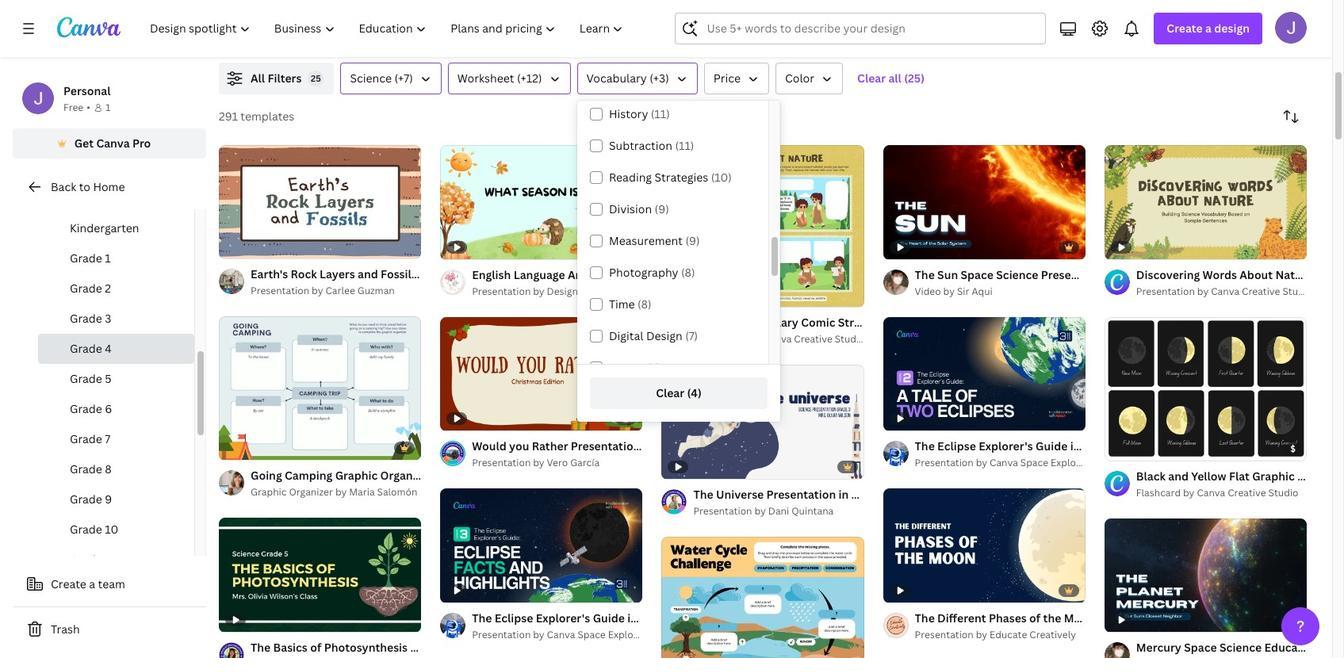 Task type: describe. For each thing, give the bounding box(es) containing it.
carlee
[[325, 284, 355, 297]]

going
[[251, 468, 282, 483]]

presentation for presentation by designed2bless "link"
[[472, 284, 531, 298]]

grade 3
[[70, 311, 111, 326]]

vocabulary (+3)
[[586, 71, 669, 86]]

25
[[311, 72, 321, 84]]

canva inside introduction to waves lesson by canva creative studio
[[299, 29, 327, 42]]

(11) for subtraction (11)
[[675, 138, 694, 153]]

grade 7
[[70, 431, 110, 446]]

1 for 1 of 2
[[1116, 441, 1120, 453]]

grade 11
[[70, 552, 117, 567]]

presentation by vero garcía link
[[472, 455, 643, 471]]

presentation for "presentation by vero garcía" link
[[472, 456, 531, 470]]

all filters
[[251, 71, 302, 86]]

1 of 10 link
[[219, 145, 421, 259]]

of for presentation by carlee guzman
[[237, 239, 245, 251]]

going camping graphic organizer in colorful simple style image
[[219, 317, 421, 460]]

9
[[105, 492, 112, 507]]

Search search field
[[707, 13, 1036, 44]]

grade 11 link
[[38, 545, 194, 575]]

the for the water cycle
[[830, 11, 850, 26]]

back to home link
[[13, 171, 206, 203]]

waves
[[336, 11, 370, 26]]

the universe presentation in blue and white illustrative style link
[[693, 486, 1025, 503]]

lesson for introduction to electricity
[[540, 29, 572, 42]]

presentation for presentation by carlee guzman "link"
[[251, 284, 309, 297]]

grade for grade 1
[[70, 251, 102, 266]]

(+7)
[[394, 71, 413, 86]]

poetry
[[609, 360, 645, 375]]

introduction to electricity link
[[540, 10, 779, 28]]

grade for grade 3
[[70, 311, 102, 326]]

yellow
[[1191, 468, 1226, 484]]

to for electricity
[[611, 11, 623, 26]]

f
[[1342, 468, 1344, 484]]

grade 4
[[70, 341, 112, 356]]

lesson by canva creative studio link for energy transformation
[[1120, 28, 1344, 44]]

pre-school
[[70, 190, 128, 205]]

presentation for presentation by canva creative studio link at right top
[[1136, 284, 1195, 298]]

electricity
[[625, 11, 681, 26]]

grade 8 link
[[38, 454, 194, 485]]

templates
[[241, 109, 294, 124]]

1 horizontal spatial explorers
[[1051, 456, 1094, 470]]

energy transformation link
[[1120, 10, 1344, 28]]

sir
[[957, 284, 969, 298]]

trash link
[[13, 614, 206, 646]]

kindergarten
[[70, 220, 139, 236]]

educate
[[990, 628, 1027, 641]]

style inside the universe presentation in blue and white illustrative style presentation by dani quintana
[[997, 487, 1025, 502]]

clear for clear all (25)
[[857, 71, 886, 86]]

universe
[[716, 487, 764, 502]]

clear (4)
[[656, 385, 702, 400]]

creative inside introduction to waves lesson by canva creative studio
[[330, 29, 368, 42]]

grade for grade 9
[[70, 492, 102, 507]]

illustrative
[[936, 487, 994, 502]]

and inside the 'black and yellow flat graphic science f flashcard by canva creative studio'
[[1168, 468, 1189, 484]]

processes in the water cycle science graphic organizer in blue yellow flat cartoon style image
[[662, 537, 864, 658]]

graphic organizer by maria salomón link
[[251, 485, 421, 500]]

0 horizontal spatial organizer
[[289, 485, 333, 499]]

lesson by canva creative studio link for introduction to electricity
[[540, 28, 779, 44]]

1 of 2
[[1116, 441, 1138, 453]]

black and yellow flat graphic science f link
[[1136, 468, 1344, 485]]

flashcard by canva creative studio link
[[1136, 485, 1307, 501]]

kindergarten link
[[38, 213, 194, 243]]

0 vertical spatial space
[[1020, 456, 1048, 470]]

creative inside introduction to electricity lesson by canva creative studio
[[619, 29, 658, 42]]

Sort by button
[[1275, 101, 1307, 132]]

grade for grade 8
[[70, 462, 102, 477]]

style inside going camping graphic organizer in colorful simple style graphic organizer by maria salomón
[[535, 468, 563, 483]]

color
[[785, 71, 814, 86]]

presentation for presentation by educate creatively link
[[915, 628, 974, 641]]

strip
[[725, 332, 747, 346]]

trash
[[51, 622, 80, 637]]

in
[[839, 487, 849, 502]]

by inside energy transformation lesson by canva creative studio
[[1154, 29, 1166, 42]]

introduction for introduction to waves
[[251, 11, 319, 26]]

science inside the 'black and yellow flat graphic science f flashcard by canva creative studio'
[[1297, 468, 1340, 484]]

presentation by canva creative studio
[[1136, 284, 1313, 298]]

(8) for photography (8)
[[681, 265, 695, 280]]

grade 5 link
[[38, 364, 194, 394]]

vero
[[547, 456, 568, 470]]

create a design
[[1167, 21, 1250, 36]]

0 horizontal spatial presentation by canva space explorers link
[[472, 627, 651, 643]]

time (8)
[[609, 297, 652, 312]]

grade for grade 4
[[70, 341, 102, 356]]

presentation by dani quintana link
[[693, 503, 864, 519]]

grade for grade 5
[[70, 371, 102, 386]]

0 horizontal spatial (7)
[[647, 360, 660, 375]]

science inside button
[[350, 71, 392, 86]]

energy
[[1120, 11, 1157, 26]]

price
[[714, 71, 741, 86]]

pre-school link
[[38, 183, 194, 213]]

1 horizontal spatial graphic
[[335, 468, 378, 483]]

vocabulary (+3) button
[[577, 63, 698, 94]]

lesson for the water cycle
[[830, 29, 862, 42]]

grade 10 link
[[38, 515, 194, 545]]

0 vertical spatial (7)
[[685, 328, 698, 343]]

dani
[[768, 504, 789, 518]]

presentation by designed2bless
[[472, 284, 619, 298]]

1 of 2 link
[[1104, 317, 1307, 461]]

transformation
[[1160, 11, 1243, 26]]

graphic inside the 'black and yellow flat graphic science f flashcard by canva creative studio'
[[1252, 468, 1295, 484]]

4
[[105, 341, 112, 356]]

grade 3 link
[[38, 304, 194, 334]]

comic strip by canva creative studio link
[[693, 332, 865, 347]]

home
[[93, 179, 125, 194]]

1 for 1 of 10
[[230, 239, 235, 251]]

create for create a team
[[51, 577, 86, 592]]

8
[[105, 462, 112, 477]]

time
[[609, 297, 635, 312]]

presentation by canva creative studio link
[[1136, 284, 1313, 299]]

black and yellow flat graphic science f flashcard by canva creative studio
[[1136, 468, 1344, 499]]

clear all (25) button
[[849, 63, 933, 94]]

photography
[[609, 265, 678, 280]]

history
[[609, 106, 648, 121]]

filters
[[268, 71, 302, 86]]

grade 6 link
[[38, 394, 194, 424]]

studio inside introduction to waves lesson by canva creative studio
[[370, 29, 400, 42]]

6
[[105, 401, 112, 416]]

grade 8
[[70, 462, 112, 477]]

2 inside "link"
[[1133, 441, 1138, 453]]

creative inside "the water cycle lesson by canva creative studio"
[[909, 29, 947, 42]]

canva inside "the water cycle lesson by canva creative studio"
[[878, 29, 907, 42]]

grade for grade 11
[[70, 552, 102, 567]]

introduction for introduction to electricity
[[540, 11, 609, 26]]

video
[[915, 284, 941, 298]]

top level navigation element
[[140, 13, 637, 44]]

presentation by educate creatively
[[915, 628, 1076, 641]]

by inside the universe presentation in blue and white illustrative style presentation by dani quintana
[[755, 504, 766, 518]]



Task type: locate. For each thing, give the bounding box(es) containing it.
and inside the universe presentation in blue and white illustrative style presentation by dani quintana
[[878, 487, 899, 502]]

(9) right division
[[655, 201, 669, 216]]

3 lesson by canva creative studio link from the left
[[830, 28, 1069, 44]]

2 up the 3
[[105, 281, 111, 296]]

(11)
[[651, 106, 670, 121], [675, 138, 694, 153]]

(4)
[[687, 385, 702, 400]]

1 vertical spatial (11)
[[675, 138, 694, 153]]

a for design
[[1205, 21, 1212, 36]]

lesson for introduction to waves
[[251, 29, 283, 42]]

lesson by canva creative studio link for introduction to waves
[[251, 28, 490, 44]]

science left f
[[1297, 468, 1340, 484]]

grade 2 link
[[38, 274, 194, 304]]

style right illustrative
[[997, 487, 1025, 502]]

photography (8)
[[609, 265, 695, 280]]

all
[[889, 71, 902, 86]]

of for flashcard by canva creative studio
[[1122, 441, 1131, 453]]

0 horizontal spatial presentation by canva space explorers
[[472, 628, 651, 641]]

presentation by vero garcía
[[472, 456, 600, 470]]

a inside create a design dropdown button
[[1205, 21, 1212, 36]]

grade 7 link
[[38, 424, 194, 454]]

lesson down energy on the right of the page
[[1120, 29, 1152, 42]]

1 horizontal spatial space
[[1020, 456, 1048, 470]]

grade down grade 1
[[70, 281, 102, 296]]

and
[[1168, 468, 1189, 484], [878, 487, 899, 502]]

creative inside energy transformation lesson by canva creative studio
[[1199, 29, 1237, 42]]

1 horizontal spatial and
[[1168, 468, 1189, 484]]

1 vertical spatial a
[[89, 577, 95, 592]]

1 vertical spatial style
[[997, 487, 1025, 502]]

introduction up filters
[[251, 11, 319, 26]]

1 vertical spatial (7)
[[647, 360, 660, 375]]

introduction up "vocabulary"
[[540, 11, 609, 26]]

1 horizontal spatial presentation by canva space explorers link
[[915, 455, 1094, 471]]

clear left all
[[857, 71, 886, 86]]

lesson inside introduction to electricity lesson by canva creative studio
[[540, 29, 572, 42]]

to right back
[[79, 179, 90, 194]]

1 vertical spatial create
[[51, 577, 86, 592]]

canva inside the 'black and yellow flat graphic science f flashcard by canva creative studio'
[[1197, 486, 1225, 499]]

create for create a design
[[1167, 21, 1203, 36]]

get
[[74, 136, 94, 151]]

0 horizontal spatial space
[[578, 628, 606, 641]]

by inside the 'black and yellow flat graphic science f flashcard by canva creative studio'
[[1183, 486, 1195, 499]]

0 vertical spatial create
[[1167, 21, 1203, 36]]

studio inside introduction to electricity lesson by canva creative studio
[[660, 29, 690, 42]]

1 horizontal spatial the
[[830, 11, 850, 26]]

grade 5
[[70, 371, 112, 386]]

the water cycle lesson by canva creative studio
[[830, 11, 980, 42]]

1 vertical spatial of
[[1122, 441, 1131, 453]]

(7) right design
[[685, 328, 698, 343]]

(9) for division (9)
[[655, 201, 669, 216]]

by inside "the water cycle lesson by canva creative studio"
[[864, 29, 876, 42]]

to
[[322, 11, 333, 26], [611, 11, 623, 26], [79, 179, 90, 194]]

aqui
[[972, 284, 993, 298]]

1 horizontal spatial (8)
[[681, 265, 695, 280]]

1 introduction from the left
[[251, 11, 319, 26]]

0 horizontal spatial of
[[237, 239, 245, 251]]

grade left 6
[[70, 401, 102, 416]]

a
[[1205, 21, 1212, 36], [89, 577, 95, 592]]

create inside dropdown button
[[1167, 21, 1203, 36]]

reading strategies (10)
[[609, 170, 732, 185]]

4 lesson from the left
[[1120, 29, 1152, 42]]

(11) up the strategies
[[675, 138, 694, 153]]

clear all (25)
[[857, 71, 925, 86]]

(+12)
[[517, 71, 542, 86]]

a left design
[[1205, 21, 1212, 36]]

designed2bless
[[547, 284, 619, 298]]

to inside introduction to electricity lesson by canva creative studio
[[611, 11, 623, 26]]

measurement (9)
[[609, 233, 700, 248]]

science left (+7) at left
[[350, 71, 392, 86]]

(7) right poetry
[[647, 360, 660, 375]]

lesson by canva creative studio link for the water cycle
[[830, 28, 1069, 44]]

9 grade from the top
[[70, 492, 102, 507]]

the for the universe presentation in blue and white illustrative style
[[693, 487, 713, 502]]

clear
[[857, 71, 886, 86], [656, 385, 684, 400]]

lesson by canva creative studio link down "transformation"
[[1120, 28, 1344, 44]]

grade 1
[[70, 251, 111, 266]]

digital design (7)
[[609, 328, 698, 343]]

lesson by canva creative studio link down waves at the top left of page
[[251, 28, 490, 44]]

0 vertical spatial the
[[830, 11, 850, 26]]

a inside create a team button
[[89, 577, 95, 592]]

organizer
[[380, 468, 432, 483], [289, 485, 333, 499]]

5 grade from the top
[[70, 371, 102, 386]]

black and yellow flat graphic science flashcard image
[[1104, 317, 1307, 460]]

1 horizontal spatial (11)
[[675, 138, 694, 153]]

studio inside "the water cycle lesson by canva creative studio"
[[950, 29, 980, 42]]

lesson up the all
[[251, 29, 283, 42]]

0 horizontal spatial 10
[[105, 522, 118, 537]]

2 lesson by canva creative studio link from the left
[[540, 28, 779, 44]]

0 vertical spatial (11)
[[651, 106, 670, 121]]

0 horizontal spatial 2
[[105, 281, 111, 296]]

and right blue
[[878, 487, 899, 502]]

3 grade from the top
[[70, 311, 102, 326]]

grade for grade 10
[[70, 522, 102, 537]]

2
[[105, 281, 111, 296], [1133, 441, 1138, 453]]

0 horizontal spatial introduction
[[251, 11, 319, 26]]

maria
[[349, 485, 375, 499]]

the left water
[[830, 11, 850, 26]]

0 vertical spatial 2
[[105, 281, 111, 296]]

by inside introduction to electricity lesson by canva creative studio
[[575, 29, 586, 42]]

(9) for measurement (9)
[[685, 233, 700, 248]]

colorful
[[448, 468, 492, 483]]

the inside the universe presentation in blue and white illustrative style presentation by dani quintana
[[693, 487, 713, 502]]

0 vertical spatial (9)
[[655, 201, 669, 216]]

4 grade from the top
[[70, 341, 102, 356]]

the left universe
[[693, 487, 713, 502]]

25 filter options selected element
[[308, 71, 324, 86]]

introduction inside introduction to electricity lesson by canva creative studio
[[540, 11, 609, 26]]

1 vertical spatial presentation by canva space explorers link
[[472, 627, 651, 643]]

11
[[105, 552, 117, 567]]

camping
[[285, 468, 333, 483]]

graphic
[[335, 468, 378, 483], [1252, 468, 1295, 484], [251, 485, 287, 499]]

1 lesson by canva creative studio link from the left
[[251, 28, 490, 44]]

clear for clear (4)
[[656, 385, 684, 400]]

grade 2
[[70, 281, 111, 296]]

energy transformation image
[[1088, 0, 1344, 4]]

10 grade from the top
[[70, 522, 102, 537]]

a for team
[[89, 577, 95, 592]]

division (9)
[[609, 201, 669, 216]]

introduction to electricity lesson by canva creative studio
[[540, 11, 690, 42]]

0 horizontal spatial graphic
[[251, 485, 287, 499]]

in
[[435, 468, 446, 483]]

2 grade from the top
[[70, 281, 102, 296]]

lesson inside introduction to waves lesson by canva creative studio
[[251, 29, 283, 42]]

science (+7)
[[350, 71, 413, 86]]

school
[[92, 190, 128, 205]]

•
[[87, 101, 90, 114]]

lesson
[[251, 29, 283, 42], [540, 29, 572, 42], [830, 29, 862, 42], [1120, 29, 1152, 42]]

1 vertical spatial clear
[[656, 385, 684, 400]]

0 horizontal spatial (11)
[[651, 106, 670, 121]]

0 vertical spatial a
[[1205, 21, 1212, 36]]

presentation for the leftmost presentation by canva space explorers link
[[472, 628, 531, 641]]

presentation by carlee guzman
[[251, 284, 395, 297]]

to for waves
[[322, 11, 333, 26]]

8 grade from the top
[[70, 462, 102, 477]]

291 templates
[[219, 109, 294, 124]]

0 vertical spatial of
[[237, 239, 245, 251]]

white
[[901, 487, 933, 502]]

1 horizontal spatial 2
[[1133, 441, 1138, 453]]

0 vertical spatial and
[[1168, 468, 1189, 484]]

1 horizontal spatial (7)
[[685, 328, 698, 343]]

a left team
[[89, 577, 95, 592]]

and up flashcard
[[1168, 468, 1189, 484]]

2 horizontal spatial graphic
[[1252, 468, 1295, 484]]

0 vertical spatial science
[[350, 71, 392, 86]]

1 horizontal spatial a
[[1205, 21, 1212, 36]]

1 vertical spatial the
[[693, 487, 713, 502]]

grade for grade 6
[[70, 401, 102, 416]]

reading
[[609, 170, 652, 185]]

0 horizontal spatial (9)
[[655, 201, 669, 216]]

0 vertical spatial presentation by canva space explorers
[[915, 456, 1094, 470]]

free •
[[63, 101, 90, 114]]

6 grade from the top
[[70, 401, 102, 416]]

1 horizontal spatial presentation by canva space explorers
[[915, 456, 1094, 470]]

presentation
[[251, 284, 309, 297], [472, 284, 531, 298], [1136, 284, 1195, 298], [472, 456, 531, 470], [915, 456, 974, 470], [767, 487, 836, 502], [693, 504, 752, 518], [472, 628, 531, 641], [915, 628, 974, 641]]

lesson by canva creative studio link down electricity
[[540, 28, 779, 44]]

7 grade from the top
[[70, 431, 102, 446]]

introduction inside introduction to waves lesson by canva creative studio
[[251, 11, 319, 26]]

wildlife vocabulary comic strip in yellow green brown friendly hand drawn style image
[[662, 145, 864, 307]]

graphic down "$"
[[1252, 468, 1295, 484]]

by inside introduction to waves lesson by canva creative studio
[[285, 29, 296, 42]]

1 horizontal spatial create
[[1167, 21, 1203, 36]]

explorers
[[1051, 456, 1094, 470], [608, 628, 651, 641]]

1 vertical spatial organizer
[[289, 485, 333, 499]]

1 horizontal spatial style
[[997, 487, 1025, 502]]

by inside going camping graphic organizer in colorful simple style graphic organizer by maria salomón
[[335, 485, 347, 499]]

0 horizontal spatial and
[[878, 487, 899, 502]]

presentation by canva space explorers link
[[915, 455, 1094, 471], [472, 627, 651, 643]]

grade left 4
[[70, 341, 102, 356]]

graphic down the going
[[251, 485, 287, 499]]

grade down grade 9
[[70, 522, 102, 537]]

1 vertical spatial 2
[[1133, 441, 1138, 453]]

to left waves at the top left of page
[[322, 11, 333, 26]]

presentation by carlee guzman link
[[251, 283, 421, 299]]

grade for grade 7
[[70, 431, 102, 446]]

1 vertical spatial 10
[[105, 522, 118, 537]]

7
[[105, 431, 110, 446]]

0 horizontal spatial a
[[89, 577, 95, 592]]

11 grade from the top
[[70, 552, 102, 567]]

create inside button
[[51, 577, 86, 592]]

1 horizontal spatial introduction
[[540, 11, 609, 26]]

free
[[63, 101, 83, 114]]

0 vertical spatial clear
[[857, 71, 886, 86]]

(11) for history (11)
[[651, 106, 670, 121]]

1 vertical spatial (8)
[[638, 297, 652, 312]]

studio inside energy transformation lesson by canva creative studio
[[1239, 29, 1270, 42]]

2 up black
[[1133, 441, 1138, 453]]

presentation for the topmost presentation by canva space explorers link
[[915, 456, 974, 470]]

to inside back to home link
[[79, 179, 90, 194]]

1 vertical spatial science
[[1297, 468, 1340, 484]]

grade left the 7
[[70, 431, 102, 446]]

1 vertical spatial presentation by canva space explorers
[[472, 628, 651, 641]]

0 vertical spatial 10
[[248, 239, 258, 251]]

lesson inside energy transformation lesson by canva creative studio
[[1120, 29, 1152, 42]]

garcía
[[570, 456, 600, 470]]

0 horizontal spatial the
[[693, 487, 713, 502]]

(11) right the history
[[651, 106, 670, 121]]

0 horizontal spatial (8)
[[638, 297, 652, 312]]

to for home
[[79, 179, 90, 194]]

measurement
[[609, 233, 683, 248]]

1 inside "link"
[[1116, 441, 1120, 453]]

1 horizontal spatial organizer
[[380, 468, 432, 483]]

earth's rock layers and fossils science presentation muted colors organic image
[[219, 145, 421, 259]]

canva inside introduction to electricity lesson by canva creative studio
[[588, 29, 617, 42]]

pro
[[132, 136, 151, 151]]

creative inside the 'black and yellow flat graphic science f flashcard by canva creative studio'
[[1228, 486, 1266, 499]]

0 vertical spatial explorers
[[1051, 456, 1094, 470]]

worksheet (+12) button
[[448, 63, 571, 94]]

0 horizontal spatial to
[[79, 179, 90, 194]]

1 horizontal spatial clear
[[857, 71, 886, 86]]

create down grade 11
[[51, 577, 86, 592]]

0 vertical spatial style
[[535, 468, 563, 483]]

2 introduction from the left
[[540, 11, 609, 26]]

grade left '5'
[[70, 371, 102, 386]]

1 horizontal spatial 10
[[248, 239, 258, 251]]

0 horizontal spatial create
[[51, 577, 86, 592]]

2 horizontal spatial to
[[611, 11, 623, 26]]

1 horizontal spatial science
[[1297, 468, 1340, 484]]

strategies
[[655, 170, 708, 185]]

create a team
[[51, 577, 125, 592]]

1 vertical spatial and
[[878, 487, 899, 502]]

291
[[219, 109, 238, 124]]

1 horizontal spatial (9)
[[685, 233, 700, 248]]

grade 10
[[70, 522, 118, 537]]

organizer up salomón
[[380, 468, 432, 483]]

$
[[1290, 442, 1296, 454]]

(10)
[[711, 170, 732, 185]]

grade up the grade 2
[[70, 251, 102, 266]]

to left electricity
[[611, 11, 623, 26]]

1 grade from the top
[[70, 251, 102, 266]]

studio inside the 'black and yellow flat graphic science f flashcard by canva creative studio'
[[1268, 486, 1299, 499]]

style right simple
[[535, 468, 563, 483]]

color button
[[776, 63, 843, 94]]

lesson by canva creative studio link
[[251, 28, 490, 44], [540, 28, 779, 44], [830, 28, 1069, 44], [1120, 28, 1344, 44]]

1 horizontal spatial of
[[1122, 441, 1131, 453]]

None search field
[[675, 13, 1046, 44]]

0 vertical spatial (8)
[[681, 265, 695, 280]]

0 horizontal spatial style
[[535, 468, 563, 483]]

1 vertical spatial explorers
[[608, 628, 651, 641]]

jacob simon image
[[1275, 12, 1307, 44]]

(8)
[[681, 265, 695, 280], [638, 297, 652, 312]]

grade up create a team
[[70, 552, 102, 567]]

video by sir aqui
[[915, 284, 993, 298]]

(8) right "photography" at the top of page
[[681, 265, 695, 280]]

presentation by educate creatively link
[[915, 627, 1085, 643]]

lesson by canva creative studio link down cycle
[[830, 28, 1069, 44]]

(8) for time (8)
[[638, 297, 652, 312]]

design
[[646, 328, 683, 343]]

0 horizontal spatial clear
[[656, 385, 684, 400]]

5
[[105, 371, 112, 386]]

grade 1 link
[[38, 243, 194, 274]]

1 for 1
[[105, 101, 110, 114]]

create
[[1167, 21, 1203, 36], [51, 577, 86, 592]]

create down energy transformation image
[[1167, 21, 1203, 36]]

(8) right time
[[638, 297, 652, 312]]

of inside "link"
[[1122, 441, 1131, 453]]

(9) right measurement
[[685, 233, 700, 248]]

lesson up the (+12) in the left top of the page
[[540, 29, 572, 42]]

1 lesson from the left
[[251, 29, 283, 42]]

grade left the 3
[[70, 311, 102, 326]]

lesson inside "the water cycle lesson by canva creative studio"
[[830, 29, 862, 42]]

clear left the (4)
[[656, 385, 684, 400]]

the inside "the water cycle lesson by canva creative studio"
[[830, 11, 850, 26]]

(+3)
[[650, 71, 669, 86]]

0 vertical spatial presentation by canva space explorers link
[[915, 455, 1094, 471]]

to inside introduction to waves lesson by canva creative studio
[[322, 11, 333, 26]]

guzman
[[357, 284, 395, 297]]

1 vertical spatial space
[[578, 628, 606, 641]]

0 vertical spatial organizer
[[380, 468, 432, 483]]

blue
[[851, 487, 876, 502]]

introduction to waves lesson by canva creative studio
[[251, 11, 400, 42]]

2 lesson from the left
[[540, 29, 572, 42]]

grade left 8
[[70, 462, 102, 477]]

organizer down camping
[[289, 485, 333, 499]]

3 lesson from the left
[[830, 29, 862, 42]]

canva
[[299, 29, 327, 42], [588, 29, 617, 42], [878, 29, 907, 42], [1168, 29, 1196, 42], [96, 136, 130, 151], [1211, 284, 1240, 298], [763, 332, 792, 346], [990, 456, 1018, 470], [1197, 486, 1225, 499], [547, 628, 575, 641]]

division
[[609, 201, 652, 216]]

grade left 9
[[70, 492, 102, 507]]

lesson down water
[[830, 29, 862, 42]]

1 vertical spatial (9)
[[685, 233, 700, 248]]

1 horizontal spatial to
[[322, 11, 333, 26]]

graphic up maria
[[335, 468, 378, 483]]

0 horizontal spatial explorers
[[608, 628, 651, 641]]

canva inside button
[[96, 136, 130, 151]]

4 lesson by canva creative studio link from the left
[[1120, 28, 1344, 44]]

canva inside energy transformation lesson by canva creative studio
[[1168, 29, 1196, 42]]

0 horizontal spatial science
[[350, 71, 392, 86]]

design
[[1214, 21, 1250, 36]]

subtraction (11)
[[609, 138, 694, 153]]

grade for grade 2
[[70, 281, 102, 296]]



Task type: vqa. For each thing, say whether or not it's contained in the screenshot.


